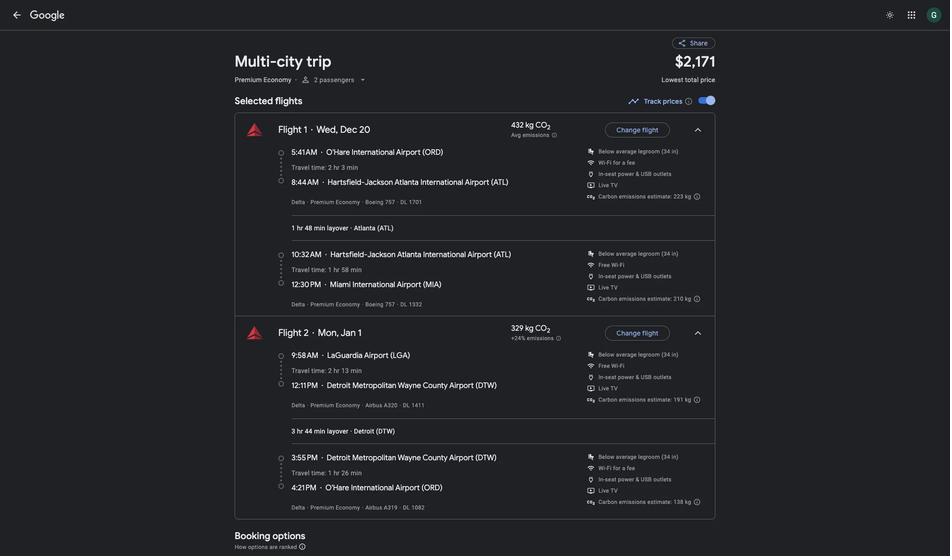 Task type: vqa. For each thing, say whether or not it's contained in the screenshot.
the bottommost SEND PRODUCT FEEDBACK button
no



Task type: describe. For each thing, give the bounding box(es) containing it.
detroit metropolitan wayne county airport (dtw) for 3:55 pm
[[327, 454, 497, 463]]

outlets for (ord)
[[654, 171, 672, 178]]

boeing for international
[[366, 302, 384, 308]]

3 & from the top
[[636, 374, 640, 381]]

1 for travel time: 1 hr 58 min
[[328, 266, 332, 274]]

below for o'hare international airport (ord)
[[599, 454, 615, 461]]

detroit metropolitan wayne county airport (dtw) for 12:11 pm
[[327, 381, 497, 391]]

list containing flight 1
[[235, 113, 715, 519]]

26
[[341, 470, 349, 477]]

live for miami international airport (mia)
[[599, 285, 609, 291]]

jackson for 8:44 am
[[365, 178, 393, 187]]

free wi-fi for (dtw)
[[599, 363, 625, 370]]

emissions for laguardia airport (lga)
[[619, 397, 646, 403]]

airbus for international
[[366, 505, 383, 511]]

international up (mia) at the left bottom of page
[[423, 250, 466, 260]]

1 left 48
[[292, 224, 295, 232]]

& for international
[[636, 273, 640, 280]]

emissions for o'hare international airport (ord)
[[619, 193, 646, 200]]

carbon emissions estimate: 223 kg
[[599, 193, 692, 200]]

power for international
[[618, 273, 635, 280]]

191
[[674, 397, 684, 403]]

prices
[[663, 97, 683, 106]]

premium for 3:55 pm
[[311, 505, 334, 511]]

selected
[[235, 95, 273, 107]]

options for how
[[248, 544, 268, 551]]

atlanta for 10:32 am
[[397, 250, 422, 260]]

are
[[270, 544, 278, 551]]

miami
[[330, 280, 351, 290]]

432 kg co 2
[[511, 121, 551, 132]]

dl 1411
[[403, 402, 425, 409]]

premium for 9:58 am
[[311, 402, 334, 409]]

1 vertical spatial detroit
[[354, 428, 374, 435]]

free for miami international airport (mia)
[[599, 262, 610, 269]]

tv for (ord)
[[611, 488, 618, 495]]

Departure time: 3:55 PM. text field
[[292, 454, 318, 463]]

dl 1332
[[401, 302, 422, 308]]

usb for international
[[641, 273, 652, 280]]

a for (atl)
[[622, 160, 626, 166]]

44
[[305, 428, 312, 435]]

laguardia airport (lga)
[[327, 351, 410, 361]]

3 in-seat power & usb outlets from the top
[[599, 374, 672, 381]]

in- for (ord)
[[599, 477, 605, 483]]

miami international airport (mia)
[[330, 280, 442, 290]]

boeing 757 for jackson
[[366, 199, 395, 206]]

delta for 12:11 pm
[[292, 402, 305, 409]]

3 average from the top
[[616, 352, 637, 358]]

delta for 8:44 am
[[292, 199, 305, 206]]

free wi-fi for (mia)
[[599, 262, 625, 269]]

2 inside 432 kg co 2
[[547, 124, 551, 132]]

3 outlets from the top
[[654, 374, 672, 381]]

757 for jackson
[[385, 199, 395, 206]]

boeing 757 for international
[[366, 302, 395, 308]]

210
[[674, 296, 684, 302]]

carbon emissions estimate: 138 kg
[[599, 499, 692, 506]]

1 for travel time: 1 hr 26 min
[[328, 470, 332, 477]]

live tv for o'hare international airport (ord)
[[599, 488, 618, 495]]

3 hr 44 min layover
[[292, 428, 349, 435]]

multi-city trip
[[235, 52, 331, 71]]

share button
[[673, 38, 716, 49]]

432
[[511, 121, 524, 130]]

1 left wed,
[[304, 124, 307, 136]]

premium for 10:32 am
[[311, 302, 334, 308]]

3 in) from the top
[[672, 352, 679, 358]]

airbus a320
[[366, 402, 398, 409]]

329
[[511, 324, 524, 333]]

hr for 10:32 am
[[334, 266, 340, 274]]

seat for (atl)
[[605, 171, 617, 178]]

travel time: 1 hr 58 min
[[292, 266, 362, 274]]

2 passengers button
[[297, 69, 371, 91]]

in-seat power & usb outlets for international
[[599, 273, 672, 280]]

(mia)
[[423, 280, 442, 290]]

live for hartsfield-jackson atlanta international airport (atl)
[[599, 182, 609, 189]]

international up 'dl 1701'
[[421, 178, 463, 187]]

Arrival time: 12:11 PM. text field
[[292, 381, 318, 391]]

3:55 pm
[[292, 454, 318, 463]]

3 (34 from the top
[[662, 352, 671, 358]]

1 vertical spatial (dtw)
[[376, 428, 395, 435]]

138
[[674, 499, 684, 506]]

carbon emissions estimate: 191 kilograms element
[[599, 397, 692, 403]]

travel time: 2 hr 3 min
[[292, 164, 358, 171]]

+24%
[[511, 335, 526, 342]]

below average legroom (34 in) for county
[[599, 454, 679, 461]]

for for (ord)
[[613, 465, 621, 472]]

& for county
[[636, 477, 640, 483]]

58
[[341, 266, 349, 274]]

detroit (dtw)
[[354, 428, 395, 435]]

min right 44
[[314, 428, 325, 435]]

change flight for 1
[[617, 329, 659, 338]]

trip
[[307, 52, 331, 71]]

mon,
[[318, 327, 339, 339]]

multi-
[[235, 52, 277, 71]]

1 horizontal spatial 3
[[341, 164, 345, 171]]

airbus a319
[[366, 505, 398, 511]]

o'hare for 5:41 am
[[326, 148, 350, 157]]

boeing for jackson
[[366, 199, 384, 206]]

laguardia
[[327, 351, 363, 361]]

flight 2
[[279, 327, 309, 339]]

price
[[701, 76, 716, 84]]

time: for 10:32 am
[[311, 266, 327, 274]]

kg for o'hare international airport (ord)
[[685, 193, 692, 200]]

passengers
[[320, 76, 354, 84]]

Arrival time: 8:44 AM. text field
[[292, 178, 319, 187]]

county for 3:55 pm
[[423, 454, 448, 463]]

international for 12:30 pm
[[353, 280, 395, 290]]

carbon emissions estimate: 210 kg
[[599, 296, 692, 302]]

329 kg co 2
[[511, 324, 551, 335]]

economy for 9:58 am
[[336, 402, 360, 409]]

travel time: 1 hr 26 min
[[292, 470, 362, 477]]

1 vertical spatial 3
[[292, 428, 295, 435]]

in- for (mia)
[[599, 273, 605, 280]]

13
[[341, 367, 349, 375]]

wayne for 12:11 pm
[[398, 381, 421, 391]]

emissions down 432 kg co 2 on the right top of the page
[[523, 132, 550, 139]]

12:30 pm
[[292, 280, 321, 290]]

3 usb from the top
[[641, 374, 652, 381]]

go back image
[[11, 9, 23, 21]]

4:21 pm
[[292, 484, 317, 493]]

co for 20
[[536, 121, 547, 130]]

track prices
[[644, 97, 683, 106]]

+24% emissions
[[511, 335, 554, 342]]

 image left "atlanta (atl)"
[[350, 224, 352, 232]]

 image left wed,
[[311, 124, 313, 136]]

Multi-city trip text field
[[235, 52, 651, 71]]

change for mon, jan 1
[[617, 329, 641, 338]]

power for county
[[618, 477, 635, 483]]

$2,171 lowest total price
[[662, 52, 716, 84]]

1 hr 48 min layover
[[292, 224, 349, 232]]

(atl) for 8:44 am
[[491, 178, 509, 187]]

below average legroom (34 in) for international
[[599, 251, 679, 257]]

o'hare international airport (ord) for 5:41 am
[[326, 148, 443, 157]]

dec
[[340, 124, 357, 136]]

a320
[[384, 402, 398, 409]]

5:41 am
[[292, 148, 317, 157]]

travel time: 2 hr 13 min
[[292, 367, 362, 375]]

lowest
[[662, 76, 684, 84]]

avg emissions
[[511, 132, 550, 139]]

wayne for 3:55 pm
[[398, 454, 421, 463]]

legroom for international
[[639, 251, 660, 257]]

jan
[[341, 327, 356, 339]]

atlanta (atl)
[[354, 224, 394, 232]]

selected flights
[[235, 95, 303, 107]]

12:11 pm
[[292, 381, 318, 391]]

o'hare for 4:21 pm
[[326, 484, 349, 493]]

kg inside 329 kg co 2
[[526, 324, 534, 333]]

2 passengers
[[314, 76, 354, 84]]

premium economy for 9:58 am
[[311, 402, 360, 409]]

tv for (mia)
[[611, 285, 618, 291]]

 image left detroit (dtw)
[[350, 428, 352, 435]]

2 inside 329 kg co 2
[[547, 327, 551, 335]]

Departure time: 5:41 AM. text field
[[292, 148, 317, 157]]

min for hartsfield-
[[351, 266, 362, 274]]

legroom for (ord)
[[639, 148, 660, 155]]

below average legroom (34 in) for (ord)
[[599, 148, 679, 155]]

tv for (dtw)
[[611, 386, 618, 392]]

ranked
[[279, 544, 297, 551]]

city
[[277, 52, 303, 71]]

live tv for detroit metropolitan wayne county airport (dtw)
[[599, 386, 618, 392]]

airbus for metropolitan
[[366, 402, 383, 409]]

metropolitan for 12:11 pm
[[353, 381, 397, 391]]

learn more about tracked prices image
[[685, 97, 693, 106]]

economy down the multi-city trip
[[264, 76, 292, 84]]

total
[[685, 76, 699, 84]]

mon, jan 1
[[318, 327, 362, 339]]

time: for 5:41 am
[[311, 164, 327, 171]]

booking options
[[235, 531, 305, 542]]

detroit for 12:11 pm
[[327, 381, 351, 391]]

carbon emissions estimate: 210 kilograms element
[[599, 296, 692, 302]]

how
[[235, 544, 247, 551]]

fee for (atl)
[[627, 160, 636, 166]]

for for (atl)
[[613, 160, 621, 166]]

change appearance image
[[879, 4, 902, 26]]

3 estimate: from the top
[[648, 397, 672, 403]]



Task type: locate. For each thing, give the bounding box(es) containing it.
4 live tv from the top
[[599, 488, 618, 495]]

2 outlets from the top
[[654, 273, 672, 280]]

tv up the carbon emissions estimate: 138 kilograms "element"
[[611, 488, 618, 495]]

detroit
[[327, 381, 351, 391], [354, 428, 374, 435], [327, 454, 351, 463]]

2 a from the top
[[622, 465, 626, 472]]

(34 for international
[[662, 251, 671, 257]]

2 change flight from the top
[[617, 329, 659, 338]]

usb up carbon emissions estimate: 210 kg on the bottom right of page
[[641, 273, 652, 280]]

1 boeing from the top
[[366, 199, 384, 206]]

kg right 138
[[685, 499, 692, 506]]

live tv for miami international airport (mia)
[[599, 285, 618, 291]]

1 flight from the top
[[279, 124, 302, 136]]

1 average from the top
[[616, 148, 637, 155]]

metropolitan down detroit (dtw)
[[352, 454, 396, 463]]

atlanta
[[395, 178, 419, 187], [354, 224, 376, 232], [397, 250, 422, 260]]

tv
[[611, 182, 618, 189], [611, 285, 618, 291], [611, 386, 618, 392], [611, 488, 618, 495]]

min for o'hare
[[347, 164, 358, 171]]

boeing down miami international airport (mia)
[[366, 302, 384, 308]]

1 outlets from the top
[[654, 171, 672, 178]]

change flight for 20
[[617, 126, 659, 134]]

1 vertical spatial metropolitan
[[352, 454, 396, 463]]

2 in-seat power & usb outlets from the top
[[599, 273, 672, 280]]

live up the carbon emissions estimate: 138 kilograms "element"
[[599, 488, 609, 495]]

2 change from the top
[[617, 329, 641, 338]]

premium economy down 'multi-' at top
[[235, 76, 292, 84]]

1 vertical spatial free wi-fi
[[599, 363, 625, 370]]

2
[[314, 76, 318, 84], [547, 124, 551, 132], [328, 164, 332, 171], [547, 327, 551, 335], [304, 327, 309, 339], [328, 367, 332, 375]]

2 live from the top
[[599, 285, 609, 291]]

1 vertical spatial for
[[613, 465, 621, 472]]

2 layover from the top
[[327, 428, 349, 435]]

layover for mon,
[[327, 428, 349, 435]]

change flight
[[617, 126, 659, 134], [617, 329, 659, 338]]

in-seat power & usb outlets up the carbon emissions estimate: 138 kilograms "element"
[[599, 477, 672, 483]]

2 vertical spatial detroit
[[327, 454, 351, 463]]

list
[[235, 113, 715, 519]]

legroom for county
[[639, 454, 660, 461]]

economy down miami
[[336, 302, 360, 308]]

in) for county
[[672, 454, 679, 461]]

below for miami international airport (mia)
[[599, 251, 615, 257]]

power up carbon emissions estimate: 210 kg on the bottom right of page
[[618, 273, 635, 280]]

(34 for county
[[662, 454, 671, 461]]

0 vertical spatial layover
[[327, 224, 349, 232]]

estimate: for international
[[648, 296, 672, 302]]

jackson for 10:32 am
[[368, 250, 396, 260]]

0 vertical spatial wayne
[[398, 381, 421, 391]]

1 for from the top
[[613, 160, 621, 166]]

average for (ord)
[[616, 148, 637, 155]]

2 below from the top
[[599, 251, 615, 257]]

below for detroit metropolitan wayne county airport (dtw)
[[599, 352, 615, 358]]

223
[[674, 193, 684, 200]]

min right 13
[[351, 367, 362, 375]]

1 usb from the top
[[641, 171, 652, 178]]

travel for 5:41 am
[[292, 164, 310, 171]]

Departure time: 10:32 AM. text field
[[292, 250, 322, 260]]

 image left airbus a320
[[362, 402, 364, 409]]

travel up 12:11 pm
[[292, 367, 310, 375]]

flight down track
[[642, 126, 659, 134]]

2 inside 2 passengers popup button
[[314, 76, 318, 84]]

atlanta up miami international airport (mia)
[[397, 250, 422, 260]]

seat for (dtw)
[[605, 374, 617, 381]]

premium down 'multi-' at top
[[235, 76, 262, 84]]

flights
[[275, 95, 303, 107]]

0 vertical spatial change
[[617, 126, 641, 134]]

in-seat power & usb outlets up carbon emissions estimate: 210 kg on the bottom right of page
[[599, 273, 672, 280]]

1 vertical spatial boeing 757
[[366, 302, 395, 308]]

flight for flight 1
[[279, 124, 302, 136]]

2 vertical spatial atlanta
[[397, 250, 422, 260]]

4 usb from the top
[[641, 477, 652, 483]]

3 legroom from the top
[[639, 352, 660, 358]]

wi-
[[599, 160, 607, 166], [612, 262, 620, 269], [612, 363, 620, 370], [599, 465, 607, 472]]

in-seat power & usb outlets for (ord)
[[599, 171, 672, 178]]

(lga)
[[391, 351, 410, 361]]

1 legroom from the top
[[639, 148, 660, 155]]

premium economy for 3:55 pm
[[311, 505, 360, 511]]

 image left mon,
[[313, 328, 314, 339]]

1 delta from the top
[[292, 199, 305, 206]]

live for detroit metropolitan wayne county airport (dtw)
[[599, 386, 609, 392]]

2 carbon from the top
[[599, 296, 618, 302]]

0 vertical spatial metropolitan
[[353, 381, 397, 391]]

1 travel from the top
[[292, 164, 310, 171]]

carbon
[[599, 193, 618, 200], [599, 296, 618, 302], [599, 397, 618, 403], [599, 499, 618, 506]]

 image
[[362, 199, 364, 206], [350, 224, 352, 232], [362, 302, 364, 308], [350, 428, 352, 435], [362, 505, 364, 511]]

0 vertical spatial (ord)
[[423, 148, 443, 157]]

0 vertical spatial o'hare
[[326, 148, 350, 157]]

0 vertical spatial wi-fi for a fee
[[599, 160, 636, 166]]

seat
[[605, 171, 617, 178], [605, 273, 617, 280], [605, 374, 617, 381], [605, 477, 617, 483]]

0 vertical spatial hartsfield-
[[328, 178, 365, 187]]

hr for 5:41 am
[[334, 164, 340, 171]]

2 vertical spatial (atl)
[[494, 250, 511, 260]]

1 vertical spatial free
[[599, 363, 610, 370]]

0 vertical spatial boeing 757
[[366, 199, 395, 206]]

1 vertical spatial change flight button
[[606, 322, 670, 345]]

free wi-fi
[[599, 262, 625, 269], [599, 363, 625, 370]]

2 estimate: from the top
[[648, 296, 672, 302]]

1 vertical spatial (atl)
[[377, 224, 394, 232]]

o'hare
[[326, 148, 350, 157], [326, 484, 349, 493]]

1 wi-fi for a fee from the top
[[599, 160, 636, 166]]

main content containing multi-city trip
[[235, 30, 722, 557]]

1 in) from the top
[[672, 148, 679, 155]]

& up carbon emissions estimate: 191 kg
[[636, 374, 640, 381]]

1 power from the top
[[618, 171, 635, 178]]

(dtw)
[[476, 381, 497, 391], [376, 428, 395, 435], [476, 454, 497, 463]]

(ord)
[[423, 148, 443, 157], [422, 484, 443, 493]]

20
[[360, 124, 371, 136]]

jackson down "atlanta (atl)"
[[368, 250, 396, 260]]

free for detroit metropolitan wayne county airport (dtw)
[[599, 363, 610, 370]]

kg inside 432 kg co 2
[[526, 121, 534, 130]]

a
[[622, 160, 626, 166], [622, 465, 626, 472]]

airbus left a319
[[366, 505, 383, 511]]

4 in) from the top
[[672, 454, 679, 461]]

power up carbon emissions estimate: 191 kg
[[618, 374, 635, 381]]

0 vertical spatial options
[[273, 531, 305, 542]]

premium economy for 5:41 am
[[311, 199, 360, 206]]

0 vertical spatial hartsfield-jackson atlanta international airport (atl)
[[328, 178, 509, 187]]

1 layover from the top
[[327, 224, 349, 232]]

2 airbus from the top
[[366, 505, 383, 511]]

international up airbus a319
[[351, 484, 394, 493]]

wayne
[[398, 381, 421, 391], [398, 454, 421, 463]]

4 in- from the top
[[599, 477, 605, 483]]

county
[[423, 381, 448, 391], [423, 454, 448, 463]]

0 horizontal spatial options
[[248, 544, 268, 551]]

premium economy down travel time: 1 hr 26 min at left bottom
[[311, 505, 360, 511]]

layover right 48
[[327, 224, 349, 232]]

1 vertical spatial fee
[[627, 465, 636, 472]]

2 time: from the top
[[311, 266, 327, 274]]

1 airbus from the top
[[366, 402, 383, 409]]

2 metropolitan from the top
[[352, 454, 396, 463]]

premium up 3 hr 44 min layover
[[311, 402, 334, 409]]

time: down 9:58 am
[[311, 367, 327, 375]]

time:
[[311, 164, 327, 171], [311, 266, 327, 274], [311, 367, 327, 375], [311, 470, 327, 477]]

usb up the carbon emissions estimate: 138 kilograms "element"
[[641, 477, 652, 483]]

metropolitan for 3:55 pm
[[352, 454, 396, 463]]

0 vertical spatial flight
[[279, 124, 302, 136]]

change flight down track
[[617, 126, 659, 134]]

4 (34 from the top
[[662, 454, 671, 461]]

3 delta from the top
[[292, 402, 305, 409]]

kg up +24% emissions
[[526, 324, 534, 333]]

0 vertical spatial airbus
[[366, 402, 383, 409]]

1 vertical spatial 757
[[385, 302, 395, 308]]

wi-fi for a fee
[[599, 160, 636, 166], [599, 465, 636, 472]]

hartsfield- for 10:32 am
[[331, 250, 368, 260]]

none text field containing $2,171
[[662, 52, 716, 92]]

3 live from the top
[[599, 386, 609, 392]]

48
[[305, 224, 312, 232]]

1 change flight from the top
[[617, 126, 659, 134]]

live
[[599, 182, 609, 189], [599, 285, 609, 291], [599, 386, 609, 392], [599, 488, 609, 495]]

4 live from the top
[[599, 488, 609, 495]]

3 power from the top
[[618, 374, 635, 381]]

2 county from the top
[[423, 454, 448, 463]]

power up carbon emissions estimate: 223 kg
[[618, 171, 635, 178]]

in-seat power & usb outlets for county
[[599, 477, 672, 483]]

carbon emissions estimate: 191 kg
[[599, 397, 692, 403]]

economy
[[264, 76, 292, 84], [336, 199, 360, 206], [336, 302, 360, 308], [336, 402, 360, 409], [336, 505, 360, 511]]

kg
[[526, 121, 534, 130], [685, 193, 692, 200], [685, 296, 692, 302], [526, 324, 534, 333], [685, 397, 692, 403], [685, 499, 692, 506]]

international right miami
[[353, 280, 395, 290]]

0 vertical spatial a
[[622, 160, 626, 166]]

2 boeing 757 from the top
[[366, 302, 395, 308]]

2 below average legroom (34 in) from the top
[[599, 251, 679, 257]]

2 legroom from the top
[[639, 251, 660, 257]]

learn more about booking options image
[[299, 543, 306, 551]]

options up 'ranked'
[[273, 531, 305, 542]]

 image down city
[[295, 76, 297, 84]]

in) up 210
[[672, 251, 679, 257]]

0 vertical spatial co
[[536, 121, 547, 130]]

co for 1
[[535, 324, 547, 333]]

seat up carbon emissions estimate: 223 kg
[[605, 171, 617, 178]]

4 in-seat power & usb outlets from the top
[[599, 477, 672, 483]]

airbus
[[366, 402, 383, 409], [366, 505, 383, 511]]

1 vertical spatial boeing
[[366, 302, 384, 308]]

4 tv from the top
[[611, 488, 618, 495]]

0 vertical spatial o'hare international airport (ord)
[[326, 148, 443, 157]]

2 in- from the top
[[599, 273, 605, 280]]

emissions left 191
[[619, 397, 646, 403]]

metropolitan up airbus a320
[[353, 381, 397, 391]]

live up carbon emissions estimate: 223 kg
[[599, 182, 609, 189]]

2 detroit metropolitan wayne county airport (dtw) from the top
[[327, 454, 497, 463]]

estimate: for county
[[648, 499, 672, 506]]

delta down arrival time: 8:44 am. text box
[[292, 199, 305, 206]]

2 usb from the top
[[641, 273, 652, 280]]

(dtw) for 12:11 pm
[[476, 381, 497, 391]]

2 wi-fi for a fee from the top
[[599, 465, 636, 472]]

seat up the carbon emissions estimate: 138 kilograms "element"
[[605, 477, 617, 483]]

1 in-seat power & usb outlets from the top
[[599, 171, 672, 178]]

power for (ord)
[[618, 171, 635, 178]]

(34 for (ord)
[[662, 148, 671, 155]]

wed, dec 20
[[317, 124, 371, 136]]

1 vertical spatial co
[[535, 324, 547, 333]]

in- for (atl)
[[599, 171, 605, 178]]

4 legroom from the top
[[639, 454, 660, 461]]

1 wayne from the top
[[398, 381, 421, 391]]

average for county
[[616, 454, 637, 461]]

1 vertical spatial wi-fi for a fee
[[599, 465, 636, 472]]

outlets up carbon emissions estimate: 210 kg on the bottom right of page
[[654, 273, 672, 280]]

legroom
[[639, 148, 660, 155], [639, 251, 660, 257], [639, 352, 660, 358], [639, 454, 660, 461]]

3 carbon from the top
[[599, 397, 618, 403]]

seat up carbon emissions estimate: 210 kg on the bottom right of page
[[605, 273, 617, 280]]

premium economy
[[235, 76, 292, 84], [311, 199, 360, 206], [311, 302, 360, 308], [311, 402, 360, 409], [311, 505, 360, 511]]

delta
[[292, 199, 305, 206], [292, 302, 305, 308], [292, 402, 305, 409], [292, 505, 305, 511]]

0 vertical spatial 3
[[341, 164, 345, 171]]

1 vertical spatial hartsfield-
[[331, 250, 368, 260]]

1 live tv from the top
[[599, 182, 618, 189]]

loading results progress bar
[[0, 30, 951, 32]]

kg right 191
[[685, 397, 692, 403]]

min right 48
[[314, 224, 325, 232]]

0 vertical spatial change flight button
[[606, 119, 670, 141]]

1 estimate: from the top
[[648, 193, 672, 200]]

track
[[644, 97, 662, 106]]

0 vertical spatial flight
[[642, 126, 659, 134]]

travel down "5:41 am" text field
[[292, 164, 310, 171]]

2 & from the top
[[636, 273, 640, 280]]

share
[[690, 39, 708, 47]]

 image for metropolitan
[[362, 505, 364, 511]]

0 horizontal spatial 3
[[292, 428, 295, 435]]

4 power from the top
[[618, 477, 635, 483]]

0 vertical spatial fee
[[627, 160, 636, 166]]

9:58 am
[[292, 351, 319, 361]]

co
[[536, 121, 547, 130], [535, 324, 547, 333]]

1 carbon from the top
[[599, 193, 618, 200]]

emissions down 329 kg co 2
[[527, 335, 554, 342]]

3 down the wed, dec 20
[[341, 164, 345, 171]]

below average legroom (34 in) up carbon emissions estimate: 210 kg on the bottom right of page
[[599, 251, 679, 257]]

1 vertical spatial detroit metropolitan wayne county airport (dtw)
[[327, 454, 497, 463]]

fee up carbon emissions estimate: 223 kg
[[627, 160, 636, 166]]

1 time: from the top
[[311, 164, 327, 171]]

delta down arrival time: 12:11 pm. text field
[[292, 402, 305, 409]]

2 (34 from the top
[[662, 251, 671, 257]]

2 free from the top
[[599, 363, 610, 370]]

2 for from the top
[[613, 465, 621, 472]]

fee up the carbon emissions estimate: 138 kilograms "element"
[[627, 465, 636, 472]]

3 below from the top
[[599, 352, 615, 358]]

1 vertical spatial o'hare
[[326, 484, 349, 493]]

emissions
[[523, 132, 550, 139], [619, 193, 646, 200], [619, 296, 646, 302], [527, 335, 554, 342], [619, 397, 646, 403], [619, 499, 646, 506]]

1 vertical spatial (ord)
[[422, 484, 443, 493]]

fee for (ord)
[[627, 465, 636, 472]]

seat up carbon emissions estimate: 191 kg
[[605, 374, 617, 381]]

time: up arrival time: 8:44 am. text box
[[311, 164, 327, 171]]

booking
[[235, 531, 271, 542]]

2 delta from the top
[[292, 302, 305, 308]]

tv up carbon emissions estimate: 210 kg on the bottom right of page
[[611, 285, 618, 291]]

layover right 44
[[327, 428, 349, 435]]

min for detroit
[[351, 470, 362, 477]]

layover
[[327, 224, 349, 232], [327, 428, 349, 435]]

outlets up carbon emissions estimate: 191 kg
[[654, 374, 672, 381]]

outlets up carbon emissions estimate: 223 kg
[[654, 171, 672, 178]]

1 vertical spatial atlanta
[[354, 224, 376, 232]]

0 vertical spatial county
[[423, 381, 448, 391]]

1 vertical spatial options
[[248, 544, 268, 551]]

0 vertical spatial boeing
[[366, 199, 384, 206]]

in-
[[599, 171, 605, 178], [599, 273, 605, 280], [599, 374, 605, 381], [599, 477, 605, 483]]

change flight button for mon, jan 1
[[606, 322, 670, 345]]

2 travel from the top
[[292, 266, 310, 274]]

3 live tv from the top
[[599, 386, 618, 392]]

learn more about booking options element
[[299, 542, 306, 552]]

2171 us dollars element
[[675, 52, 716, 71]]

carbon emissions estimate: 138 kilograms element
[[599, 499, 692, 506]]

airport
[[396, 148, 421, 157], [465, 178, 489, 187], [468, 250, 492, 260], [397, 280, 421, 290], [364, 351, 389, 361], [450, 381, 474, 391], [449, 454, 474, 463], [396, 484, 420, 493]]

 image for jackson
[[362, 302, 364, 308]]

None text field
[[662, 52, 716, 92]]

Arrival time: 4:21 PM. text field
[[292, 484, 317, 493]]

economy left airbus a320
[[336, 402, 360, 409]]

emissions left 138
[[619, 499, 646, 506]]

1 vertical spatial hartsfield-jackson atlanta international airport (atl)
[[331, 250, 511, 260]]

2 live tv from the top
[[599, 285, 618, 291]]

boeing 757 up "atlanta (atl)"
[[366, 199, 395, 206]]

estimate: left 223
[[648, 193, 672, 200]]

1 vertical spatial wayne
[[398, 454, 421, 463]]

2 757 from the top
[[385, 302, 395, 308]]

1 horizontal spatial options
[[273, 531, 305, 542]]

how options are ranked
[[235, 544, 299, 551]]

 image down miami international airport (mia)
[[362, 302, 364, 308]]

flight 1
[[279, 124, 307, 136]]

for
[[613, 160, 621, 166], [613, 465, 621, 472]]

(atl)
[[491, 178, 509, 187], [377, 224, 394, 232], [494, 250, 511, 260]]

4 seat from the top
[[605, 477, 617, 483]]

hartsfield-jackson atlanta international airport (atl)
[[328, 178, 509, 187], [331, 250, 511, 260]]

1 vertical spatial change
[[617, 329, 641, 338]]

2 change flight button from the top
[[606, 322, 670, 345]]

757
[[385, 199, 395, 206], [385, 302, 395, 308]]

0 vertical spatial free wi-fi
[[599, 262, 625, 269]]

1 boeing 757 from the top
[[366, 199, 395, 206]]

3 below average legroom (34 in) from the top
[[599, 352, 679, 358]]

change flight button down carbon emissions estimate: 210 kg on the bottom right of page
[[606, 322, 670, 345]]

usb up carbon emissions estimate: 191 kg
[[641, 374, 652, 381]]

estimate: left 138
[[648, 499, 672, 506]]

0 vertical spatial jackson
[[365, 178, 393, 187]]

in) for (ord)
[[672, 148, 679, 155]]

1 free from the top
[[599, 262, 610, 269]]

$2,171
[[675, 52, 716, 71]]

kg right 210
[[685, 296, 692, 302]]

co inside 329 kg co 2
[[535, 324, 547, 333]]

4 estimate: from the top
[[648, 499, 672, 506]]

hr
[[334, 164, 340, 171], [297, 224, 303, 232], [334, 266, 340, 274], [334, 367, 340, 375], [297, 428, 303, 435], [334, 470, 340, 477]]

live for o'hare international airport (ord)
[[599, 488, 609, 495]]

3 seat from the top
[[605, 374, 617, 381]]

2 power from the top
[[618, 273, 635, 280]]

wed,
[[317, 124, 338, 136]]

time: for 9:58 am
[[311, 367, 327, 375]]

1 vertical spatial change flight
[[617, 329, 659, 338]]

(ord) for 4:21 pm
[[422, 484, 443, 493]]

live tv
[[599, 182, 618, 189], [599, 285, 618, 291], [599, 386, 618, 392], [599, 488, 618, 495]]

hartsfield- down travel time: 2 hr 3 min
[[328, 178, 365, 187]]

1 757 from the top
[[385, 199, 395, 206]]

 image
[[295, 76, 297, 84], [311, 124, 313, 136], [313, 328, 314, 339], [362, 402, 364, 409]]

4 below from the top
[[599, 454, 615, 461]]

average
[[616, 148, 637, 155], [616, 251, 637, 257], [616, 352, 637, 358], [616, 454, 637, 461]]

flight for mon, jan 1
[[642, 329, 659, 338]]

tv up carbon emissions estimate: 223 kg
[[611, 182, 618, 189]]

below average legroom (34 in) up the carbon emissions estimate: 138 kilograms "element"
[[599, 454, 679, 461]]

delta down 4:21 pm
[[292, 505, 305, 511]]

 image up "atlanta (atl)"
[[362, 199, 364, 206]]

757 for international
[[385, 302, 395, 308]]

1 left 26
[[328, 470, 332, 477]]

(34
[[662, 148, 671, 155], [662, 251, 671, 257], [662, 352, 671, 358], [662, 454, 671, 461]]

1 a from the top
[[622, 160, 626, 166]]

hr for 9:58 am
[[334, 367, 340, 375]]

travel up 4:21 pm
[[292, 470, 310, 477]]

dl 1082
[[403, 505, 425, 511]]

0 vertical spatial for
[[613, 160, 621, 166]]

1 vertical spatial jackson
[[368, 250, 396, 260]]

below
[[599, 148, 615, 155], [599, 251, 615, 257], [599, 352, 615, 358], [599, 454, 615, 461]]

1 vertical spatial flight
[[642, 329, 659, 338]]

1 vertical spatial airbus
[[366, 505, 383, 511]]

flight
[[642, 126, 659, 134], [642, 329, 659, 338]]

avg
[[511, 132, 521, 139]]

o'hare up travel time: 2 hr 3 min
[[326, 148, 350, 157]]

hartsfield-jackson atlanta international airport (atl) for 10:32 am
[[331, 250, 511, 260]]

1 vertical spatial o'hare international airport (ord)
[[326, 484, 443, 493]]

0 vertical spatial detroit metropolitan wayne county airport (dtw)
[[327, 381, 497, 391]]

co inside 432 kg co 2
[[536, 121, 547, 130]]

1 left 58
[[328, 266, 332, 274]]

Arrival time: 12:30 PM. text field
[[292, 280, 321, 290]]

economy for 10:32 am
[[336, 302, 360, 308]]

flight for flight 2
[[279, 327, 302, 339]]

1 live from the top
[[599, 182, 609, 189]]

4 time: from the top
[[311, 470, 327, 477]]

2 wayne from the top
[[398, 454, 421, 463]]

2 vertical spatial (dtw)
[[476, 454, 497, 463]]

0 vertical spatial atlanta
[[395, 178, 419, 187]]

legroom up carbon emissions estimate: 210 kg on the bottom right of page
[[639, 251, 660, 257]]

1 vertical spatial layover
[[327, 428, 349, 435]]

a up carbon emissions estimate: 223 kg
[[622, 160, 626, 166]]

jackson
[[365, 178, 393, 187], [368, 250, 396, 260]]

0 vertical spatial free
[[599, 262, 610, 269]]

seat for (mia)
[[605, 273, 617, 280]]

usb for (ord)
[[641, 171, 652, 178]]

2 flight from the top
[[642, 329, 659, 338]]

0 vertical spatial 757
[[385, 199, 395, 206]]

in) up 223
[[672, 148, 679, 155]]

power up the carbon emissions estimate: 138 kilograms "element"
[[618, 477, 635, 483]]

boeing 757 down miami international airport (mia)
[[366, 302, 395, 308]]

10:32 am
[[292, 250, 322, 260]]

1 (34 from the top
[[662, 148, 671, 155]]

detroit metropolitan wayne county airport (dtw)
[[327, 381, 497, 391], [327, 454, 497, 463]]

hr for 3:55 pm
[[334, 470, 340, 477]]

premium economy for 10:32 am
[[311, 302, 360, 308]]

1 detroit metropolitan wayne county airport (dtw) from the top
[[327, 381, 497, 391]]

dl 1701
[[401, 199, 422, 206]]

4 & from the top
[[636, 477, 640, 483]]

fi
[[607, 160, 612, 166], [620, 262, 625, 269], [620, 363, 625, 370], [607, 465, 612, 472]]

county for 12:11 pm
[[423, 381, 448, 391]]

2 seat from the top
[[605, 273, 617, 280]]

travel for 10:32 am
[[292, 266, 310, 274]]

1 vertical spatial county
[[423, 454, 448, 463]]

premium down arrival time: 12:30 pm. text field
[[311, 302, 334, 308]]

wi-fi for a fee for (ord)
[[599, 465, 636, 472]]

in- for (dtw)
[[599, 374, 605, 381]]

3 time: from the top
[[311, 367, 327, 375]]

0 vertical spatial change flight
[[617, 126, 659, 134]]

4 average from the top
[[616, 454, 637, 461]]

min
[[347, 164, 358, 171], [314, 224, 325, 232], [351, 266, 362, 274], [351, 367, 362, 375], [314, 428, 325, 435], [351, 470, 362, 477]]

min for laguardia
[[351, 367, 362, 375]]

premium economy up 1 hr 48 min layover
[[311, 199, 360, 206]]

2 fee from the top
[[627, 465, 636, 472]]

Departure time: 9:58 AM. text field
[[292, 351, 319, 361]]

estimate: left 191
[[648, 397, 672, 403]]

outlets
[[654, 171, 672, 178], [654, 273, 672, 280], [654, 374, 672, 381], [654, 477, 672, 483]]

legroom up carbon emissions estimate: 191 kg
[[639, 352, 660, 358]]

detroit up 26
[[327, 454, 351, 463]]

1 below from the top
[[599, 148, 615, 155]]

premium down arrival time: 4:21 pm. text field
[[311, 505, 334, 511]]

flight
[[279, 124, 302, 136], [279, 327, 302, 339]]

main content
[[235, 30, 722, 557]]

in) up 191
[[672, 352, 679, 358]]

change
[[617, 126, 641, 134], [617, 329, 641, 338]]

wi-fi for a fee up carbon emissions estimate: 223 kg
[[599, 160, 636, 166]]

0 vertical spatial (atl)
[[491, 178, 509, 187]]

international for 5:41 am
[[352, 148, 395, 157]]

legroom up the carbon emissions estimate: 138 kilograms "element"
[[639, 454, 660, 461]]

min right 58
[[351, 266, 362, 274]]

3 tv from the top
[[611, 386, 618, 392]]

1 tv from the top
[[611, 182, 618, 189]]

boeing
[[366, 199, 384, 206], [366, 302, 384, 308]]

live tv up carbon emissions estimate: 223 kg
[[599, 182, 618, 189]]

options for booking
[[273, 531, 305, 542]]

a319
[[384, 505, 398, 511]]

change flight button
[[606, 119, 670, 141], [606, 322, 670, 345]]

usb for county
[[641, 477, 652, 483]]

economy for 5:41 am
[[336, 199, 360, 206]]

estimate:
[[648, 193, 672, 200], [648, 296, 672, 302], [648, 397, 672, 403], [648, 499, 672, 506]]

0 vertical spatial detroit
[[327, 381, 351, 391]]

carbon emissions estimate: 223 kilograms element
[[599, 193, 692, 200]]

kg for laguardia airport (lga)
[[685, 397, 692, 403]]

0 vertical spatial (dtw)
[[476, 381, 497, 391]]

outlets for county
[[654, 477, 672, 483]]

a up the carbon emissions estimate: 138 kilograms "element"
[[622, 465, 626, 472]]

2 average from the top
[[616, 251, 637, 257]]

2 flight from the top
[[279, 327, 302, 339]]

emissions left 223
[[619, 193, 646, 200]]

detroit metropolitan wayne county airport (dtw) down detroit (dtw)
[[327, 454, 497, 463]]

travel for 9:58 am
[[292, 367, 310, 375]]

airbus left a320
[[366, 402, 383, 409]]

1 vertical spatial a
[[622, 465, 626, 472]]

1 for mon, jan 1
[[358, 327, 362, 339]]

1 vertical spatial flight
[[279, 327, 302, 339]]

kg for detroit metropolitan wayne county airport (dtw)
[[685, 499, 692, 506]]

8:44 am
[[292, 178, 319, 187]]



